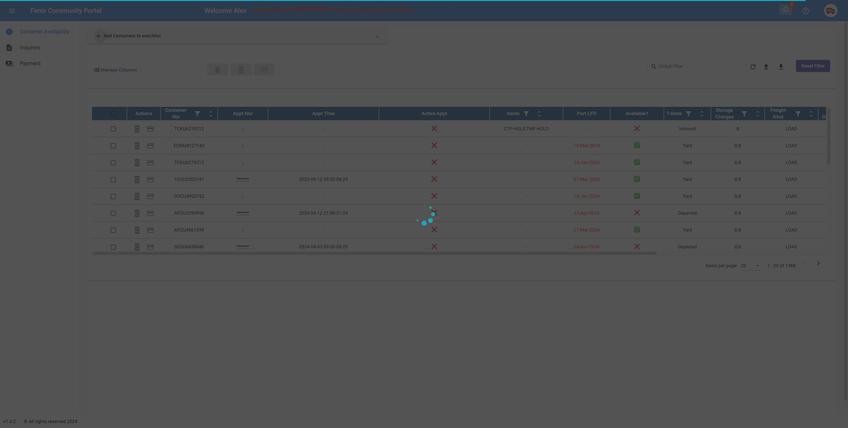 Task type: locate. For each thing, give the bounding box(es) containing it.
1 cell from the top
[[818, 121, 848, 137]]

grid
[[92, 107, 848, 256]]

no color image
[[782, 5, 790, 13], [8, 7, 16, 15], [5, 44, 13, 52], [5, 60, 13, 68], [749, 63, 757, 71], [762, 63, 770, 71], [777, 63, 785, 71], [237, 66, 245, 74], [194, 110, 201, 118], [698, 110, 706, 118], [794, 110, 802, 118], [808, 110, 815, 118], [146, 125, 154, 133], [146, 159, 154, 167], [133, 176, 141, 184], [146, 176, 154, 184], [133, 193, 141, 201], [133, 210, 141, 218], [146, 210, 154, 218], [133, 227, 141, 235], [133, 244, 141, 252], [146, 244, 154, 252], [815, 260, 823, 268]]

Global Watchlist Filter field
[[659, 65, 743, 70]]

5 cell from the top
[[818, 188, 848, 205]]

3 cell from the top
[[818, 154, 848, 171]]

cell
[[818, 121, 848, 137], [818, 138, 848, 154], [818, 154, 848, 171], [818, 171, 848, 188], [818, 188, 848, 205], [818, 205, 848, 222], [818, 222, 848, 239], [818, 239, 848, 255]]

7 column header from the left
[[563, 107, 610, 120]]

4 cell from the top
[[818, 171, 848, 188]]

navigation
[[0, 21, 80, 72]]

column header
[[127, 107, 161, 120], [161, 107, 218, 120], [218, 107, 268, 120], [268, 107, 379, 120], [379, 107, 490, 120], [490, 107, 563, 120], [563, 107, 610, 120], [610, 107, 664, 120], [664, 107, 711, 120], [711, 107, 765, 120], [765, 107, 818, 120], [818, 107, 848, 120]]

no color image
[[802, 7, 810, 15], [5, 28, 13, 36], [651, 63, 659, 71], [93, 66, 101, 74], [261, 66, 269, 74], [207, 110, 215, 118], [522, 110, 530, 118], [536, 110, 544, 118], [685, 110, 693, 118], [741, 110, 749, 118], [754, 110, 762, 118], [133, 125, 141, 133], [133, 142, 141, 150], [146, 142, 154, 150], [133, 159, 141, 167], [146, 193, 154, 201], [146, 227, 154, 235], [801, 260, 809, 268]]

2 row from the top
[[92, 121, 848, 138]]

5 column header from the left
[[379, 107, 490, 120]]

3 column header from the left
[[218, 107, 268, 120]]

6 column header from the left
[[490, 107, 563, 120]]

1 column header from the left
[[127, 107, 161, 120]]

9 row from the top
[[92, 239, 848, 256]]

10 column header from the left
[[711, 107, 765, 120]]

6 cell from the top
[[818, 205, 848, 222]]

4 column header from the left
[[268, 107, 379, 120]]

row
[[92, 107, 848, 121], [92, 121, 848, 138], [92, 138, 848, 154], [92, 154, 848, 171], [92, 171, 848, 188], [92, 188, 848, 205], [92, 205, 848, 222], [92, 222, 848, 239], [92, 239, 848, 256]]

8 row from the top
[[92, 222, 848, 239]]

11 column header from the left
[[765, 107, 818, 120]]

delete image
[[214, 66, 222, 74]]

7 cell from the top
[[818, 222, 848, 239]]

4 row from the top
[[92, 154, 848, 171]]

1 row from the top
[[92, 107, 848, 121]]

5 row from the top
[[92, 171, 848, 188]]

8 cell from the top
[[818, 239, 848, 255]]

2 cell from the top
[[818, 138, 848, 154]]



Task type: describe. For each thing, give the bounding box(es) containing it.
6 row from the top
[[92, 188, 848, 205]]

8 column header from the left
[[610, 107, 664, 120]]

12 column header from the left
[[818, 107, 848, 120]]

7 row from the top
[[92, 205, 848, 222]]

2 column header from the left
[[161, 107, 218, 120]]

9 column header from the left
[[664, 107, 711, 120]]

3 row from the top
[[92, 138, 848, 154]]



Task type: vqa. For each thing, say whether or not it's contained in the screenshot.
the Appt corresponding to Appt Nbr
no



